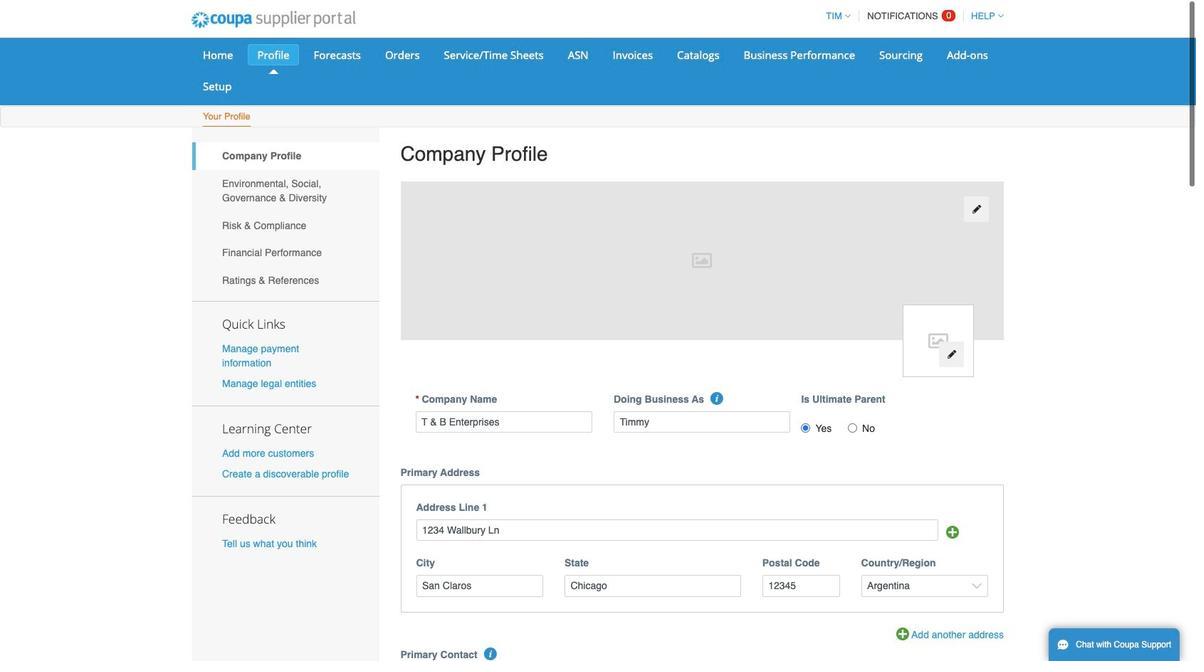 Task type: locate. For each thing, give the bounding box(es) containing it.
1 vertical spatial change image image
[[947, 350, 957, 360]]

0 horizontal spatial change image image
[[947, 350, 957, 360]]

1 horizontal spatial change image image
[[972, 205, 982, 215]]

change image image
[[972, 205, 982, 215], [947, 350, 957, 360]]

navigation
[[820, 2, 1004, 30]]

0 vertical spatial additional information image
[[711, 392, 724, 405]]

coupa supplier portal image
[[182, 2, 365, 38]]

None text field
[[416, 411, 593, 433], [614, 411, 791, 433], [416, 520, 939, 541], [763, 576, 840, 597], [416, 411, 593, 433], [614, 411, 791, 433], [416, 520, 939, 541], [763, 576, 840, 597]]

1 horizontal spatial additional information image
[[711, 392, 724, 405]]

additional information image
[[711, 392, 724, 405], [484, 648, 497, 661]]

0 vertical spatial change image image
[[972, 205, 982, 215]]

0 horizontal spatial additional information image
[[484, 648, 497, 661]]

None radio
[[802, 424, 811, 433], [848, 424, 858, 433], [802, 424, 811, 433], [848, 424, 858, 433]]

1 vertical spatial additional information image
[[484, 648, 497, 661]]

None text field
[[416, 576, 543, 597], [565, 576, 741, 597], [416, 576, 543, 597], [565, 576, 741, 597]]

change image image for logo at the right of the page
[[947, 350, 957, 360]]



Task type: vqa. For each thing, say whether or not it's contained in the screenshot.
Business
no



Task type: describe. For each thing, give the bounding box(es) containing it.
background image
[[401, 181, 1004, 340]]

add image
[[946, 526, 959, 539]]

change image image for background image
[[972, 205, 982, 215]]

logo image
[[903, 305, 974, 377]]



